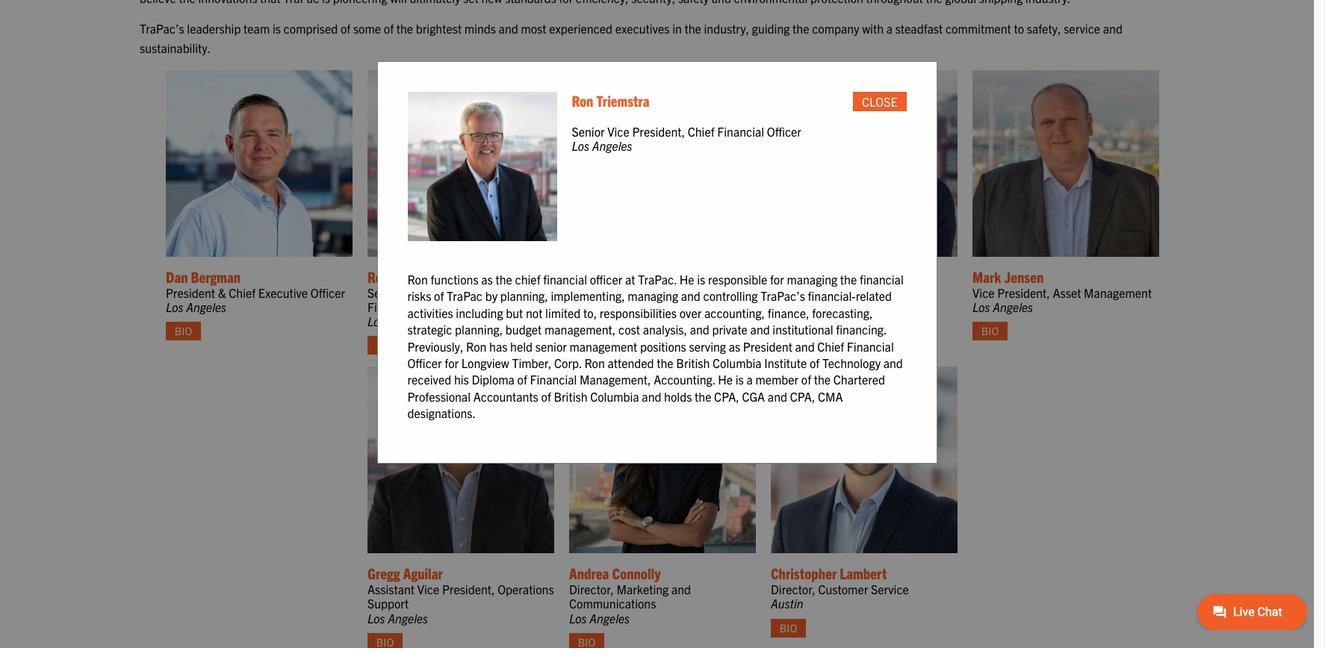 Task type: locate. For each thing, give the bounding box(es) containing it.
los inside mark jensen vice president, asset management los angeles
[[973, 299, 990, 314]]

triemstra for ron triemstra senior vice president, chief financial officer los angeles
[[392, 267, 445, 286]]

0 horizontal spatial as
[[481, 272, 493, 287]]

operations
[[569, 299, 626, 314], [498, 582, 554, 597]]

timber,
[[512, 356, 552, 370]]

0 vertical spatial technology
[[771, 299, 829, 314]]

has
[[489, 339, 508, 354]]

sustainability.
[[140, 40, 211, 55]]

and right marketing
[[672, 582, 691, 597]]

1 horizontal spatial a
[[886, 21, 893, 36]]

trapac's inside ron functions as the chief financial officer at trapac. he is responsible for managing the financial risks of trapac by planning, implementing, managing and controlling trapac's financial-related activities including but not limited to, responsibilities over accounting, finance, forecasting, strategic planning, budget management, cost analysis, and private and institutional financing. previously, ron has held senior management positions serving as president and chief financial officer for longview timber, corp. ron attended the british columbia institute of technology and received his diploma of financial management, accounting. he is a member of the chartered professional accountants of british columbia and holds the cpa, cga and cpa, cma designations.
[[761, 289, 805, 304]]

0 horizontal spatial senior
[[368, 285, 400, 300]]

he
[[680, 272, 694, 287], [718, 372, 733, 387]]

financial up related at the top right of page
[[860, 272, 904, 287]]

bio link for dan
[[166, 322, 201, 341]]

serving
[[689, 339, 726, 354]]

of
[[341, 21, 351, 36], [384, 21, 394, 36], [434, 289, 444, 304], [810, 356, 820, 370], [517, 372, 527, 387], [801, 372, 811, 387], [541, 389, 551, 404]]

officer inside dan bergman president & chief executive officer los angeles
[[311, 285, 345, 300]]

bio link for ron
[[368, 336, 403, 355]]

risks
[[408, 289, 431, 304]]

1 vertical spatial triemstra
[[392, 267, 445, 286]]

director,
[[569, 582, 614, 597], [771, 582, 816, 597]]

communications
[[569, 596, 656, 611]]

ron triemstra
[[572, 91, 650, 110]]

2 vertical spatial is
[[736, 372, 744, 387]]

managing
[[787, 272, 838, 287], [628, 289, 678, 304]]

1 horizontal spatial cpa,
[[790, 389, 815, 404]]

columbia down management, at the left bottom of the page
[[590, 389, 639, 404]]

close button
[[853, 92, 907, 111]]

0 vertical spatial operations
[[569, 299, 626, 314]]

trapac's leadership team is comprised of some of the brightest minds and most experienced executives in the industry, guiding the company with a steadfast commitment to safety, service and sustainability.
[[140, 21, 1123, 55]]

1 vertical spatial columbia
[[590, 389, 639, 404]]

close
[[862, 94, 898, 109]]

los inside gregg aguilar assistant vice president, operations support los angeles
[[368, 611, 385, 626]]

los up institute
[[771, 314, 789, 329]]

1 horizontal spatial senior
[[572, 124, 605, 139]]

los down mark
[[973, 299, 990, 314]]

0 horizontal spatial for
[[445, 356, 459, 370]]

0 horizontal spatial a
[[747, 372, 753, 387]]

1 vertical spatial as
[[729, 339, 740, 354]]

triemstra up risks
[[392, 267, 445, 286]]

1 vertical spatial a
[[747, 372, 753, 387]]

0 horizontal spatial is
[[273, 21, 281, 36]]

1 horizontal spatial managing
[[787, 272, 838, 287]]

& up responsibilities
[[646, 285, 654, 300]]

0 vertical spatial triemstra
[[596, 91, 650, 110]]

president,
[[632, 124, 685, 139], [428, 285, 481, 300], [796, 285, 848, 300], [997, 285, 1050, 300], [442, 582, 495, 597]]

2 horizontal spatial is
[[736, 372, 744, 387]]

chief inside ron functions as the chief financial officer at trapac. he is responsible for managing the financial risks of trapac by planning, implementing, managing and controlling trapac's financial-related activities including but not limited to, responsibilities over accounting, finance, forecasting, strategic planning, budget management, cost analysis, and private and institutional financing. previously, ron has held senior management positions serving as president and chief financial officer for longview timber, corp. ron attended the british columbia institute of technology and received his diploma of financial management, accounting. he is a member of the chartered professional accountants of british columbia and holds the cpa, cga and cpa, cma designations.
[[817, 339, 844, 354]]

cpa, left cma
[[790, 389, 815, 404]]

budget
[[506, 322, 542, 337]]

bio for christopher
[[780, 621, 797, 635]]

and left most
[[499, 21, 518, 36]]

1 horizontal spatial triemstra
[[596, 91, 650, 110]]

1 horizontal spatial operations
[[569, 299, 626, 314]]

managing down trapac.
[[628, 289, 678, 304]]

0 vertical spatial is
[[273, 21, 281, 36]]

bio link down mark
[[973, 322, 1008, 341]]

1 vertical spatial british
[[554, 389, 588, 404]]

service
[[1064, 21, 1100, 36]]

1 horizontal spatial he
[[718, 372, 733, 387]]

1 vertical spatial managing
[[628, 289, 678, 304]]

ron triemstra senior vice president, chief financial officer los angeles
[[368, 267, 510, 329]]

and right service
[[1103, 21, 1123, 36]]

1 vertical spatial trapac's
[[761, 289, 805, 304]]

general
[[657, 285, 697, 300]]

angeles down jensen
[[993, 299, 1033, 314]]

senior left risks
[[368, 285, 400, 300]]

christopher lambert director, customer service austin
[[771, 564, 909, 611]]

director, inside andrea connolly director, marketing and communications los angeles
[[569, 582, 614, 597]]

christopher
[[771, 564, 837, 583]]

vice up finance,
[[771, 285, 793, 300]]

is inside trapac's leadership team is comprised of some of the brightest minds and most experienced executives in the industry, guiding the company with a steadfast commitment to safety, service and sustainability.
[[273, 21, 281, 36]]

director, inside christopher lambert director, customer service austin
[[771, 582, 816, 597]]

and up over
[[681, 289, 701, 304]]

triemstra for ron triemstra
[[596, 91, 650, 110]]

1 vertical spatial is
[[697, 272, 705, 287]]

a inside trapac's leadership team is comprised of some of the brightest minds and most experienced executives in the industry, guiding the company with a steadfast commitment to safety, service and sustainability.
[[886, 21, 893, 36]]

british down corp. on the bottom left of page
[[554, 389, 588, 404]]

bio down "austin"
[[780, 621, 797, 635]]

los inside ron triemstra senior vice president, chief financial officer los angeles
[[368, 314, 385, 329]]

angeles inside gregg aguilar assistant vice president, operations support los angeles
[[388, 611, 428, 626]]

1 horizontal spatial trapac's
[[761, 289, 805, 304]]

a right with
[[886, 21, 893, 36]]

bio up institute
[[780, 339, 797, 352]]

and left holds
[[642, 389, 661, 404]]

british up the accounting.
[[676, 356, 710, 370]]

1 vertical spatial he
[[718, 372, 733, 387]]

financial up implementing,
[[543, 272, 587, 287]]

0 horizontal spatial president
[[166, 285, 215, 300]]

los down assistant
[[368, 611, 385, 626]]

operations left the andrea
[[498, 582, 554, 597]]

los inside dan bergman president & chief executive officer los angeles
[[166, 299, 184, 314]]

los down the andrea
[[569, 611, 587, 626]]

manager,
[[700, 285, 748, 300]]

longview
[[462, 356, 509, 370]]

lambert
[[840, 564, 887, 583]]

los down dan
[[166, 299, 184, 314]]

not
[[526, 305, 543, 320]]

for up finance,
[[770, 272, 784, 287]]

1 financial from the left
[[543, 272, 587, 287]]

british
[[676, 356, 710, 370], [554, 389, 588, 404]]

managing up the financial-
[[787, 272, 838, 287]]

andrea
[[569, 564, 609, 583]]

0 horizontal spatial trapac's
[[140, 21, 184, 36]]

vice left jensen
[[973, 285, 995, 300]]

mendez
[[802, 267, 846, 286]]

the up the financial-
[[840, 272, 857, 287]]

0 horizontal spatial &
[[218, 285, 226, 300]]

2 & from the left
[[646, 285, 654, 300]]

1 cpa, from the left
[[714, 389, 739, 404]]

bio down mark
[[981, 324, 999, 338]]

los down implementing,
[[569, 314, 587, 329]]

& inside richard mastroianni vice president & general manager, operations los angeles
[[646, 285, 654, 300]]

financial
[[717, 124, 764, 139], [368, 299, 414, 314], [847, 339, 894, 354], [530, 372, 577, 387]]

he down serving
[[718, 372, 733, 387]]

0 horizontal spatial director,
[[569, 582, 614, 597]]

ron inside ron triemstra senior vice president, chief financial officer los angeles
[[368, 267, 389, 286]]

2 horizontal spatial president
[[743, 339, 792, 354]]

related
[[856, 289, 892, 304]]

is up cga
[[736, 372, 744, 387]]

officer inside ron triemstra senior vice president, chief financial officer los angeles
[[417, 299, 452, 314]]

cpa,
[[714, 389, 739, 404], [790, 389, 815, 404]]

0 horizontal spatial cpa,
[[714, 389, 739, 404]]

forecasting,
[[812, 305, 873, 320]]

richard
[[569, 267, 612, 286]]

1 horizontal spatial president
[[594, 285, 643, 300]]

planning, down chief
[[500, 289, 548, 304]]

angeles down bergman
[[186, 299, 226, 314]]

director, left marketing
[[569, 582, 614, 597]]

is right general
[[697, 272, 705, 287]]

director, for andrea
[[569, 582, 614, 597]]

a
[[886, 21, 893, 36], [747, 372, 753, 387]]

technology up institutional
[[771, 299, 829, 314]]

activities
[[408, 305, 453, 320]]

and right private
[[750, 322, 770, 337]]

trapac's up finance,
[[761, 289, 805, 304]]

with
[[862, 21, 884, 36]]

senior down ron triemstra
[[572, 124, 605, 139]]

senior inside ron triemstra senior vice president, chief financial officer los angeles
[[368, 285, 400, 300]]

officer inside ron functions as the chief financial officer at trapac. he is responsible for managing the financial risks of trapac by planning, implementing, managing and controlling trapac's financial-related activities including but not limited to, responsibilities over accounting, finance, forecasting, strategic planning, budget management, cost analysis, and private and institutional financing. previously, ron has held senior management positions serving as president and chief financial officer for longview timber, corp. ron attended the british columbia institute of technology and received his diploma of financial management, accounting. he is a member of the chartered professional accountants of british columbia and holds the cpa, cga and cpa, cma designations.
[[408, 356, 442, 370]]

0 vertical spatial for
[[770, 272, 784, 287]]

previously,
[[408, 339, 463, 354]]

1 horizontal spatial columbia
[[713, 356, 762, 370]]

vice down ron triemstra
[[607, 124, 630, 139]]

& right dan
[[218, 285, 226, 300]]

0 horizontal spatial managing
[[628, 289, 678, 304]]

1 director, from the left
[[569, 582, 614, 597]]

0 horizontal spatial he
[[680, 272, 694, 287]]

1 & from the left
[[218, 285, 226, 300]]

vice inside senior vice president, chief financial officer los angeles
[[607, 124, 630, 139]]

bio link left strategic at the left of the page
[[368, 336, 403, 355]]

0 vertical spatial a
[[886, 21, 893, 36]]

angeles inside marc mendez vice president, information technology los angeles
[[791, 314, 832, 329]]

1 horizontal spatial financial
[[860, 272, 904, 287]]

0 horizontal spatial financial
[[543, 272, 587, 287]]

a up cga
[[747, 372, 753, 387]]

as up by
[[481, 272, 493, 287]]

bio down dan
[[175, 324, 192, 338]]

as down private
[[729, 339, 740, 354]]

bio link down dan
[[166, 322, 201, 341]]

trapac
[[447, 289, 483, 304]]

0 horizontal spatial columbia
[[590, 389, 639, 404]]

0 vertical spatial senior
[[572, 124, 605, 139]]

1 horizontal spatial is
[[697, 272, 705, 287]]

and up serving
[[690, 322, 710, 337]]

angeles down ron triemstra
[[592, 138, 632, 153]]

0 vertical spatial columbia
[[713, 356, 762, 370]]

vice up to, on the left
[[569, 285, 591, 300]]

0 horizontal spatial operations
[[498, 582, 554, 597]]

for up his
[[445, 356, 459, 370]]

chief
[[515, 272, 540, 287]]

trapac's up sustainability.
[[140, 21, 184, 36]]

in
[[672, 21, 682, 36]]

including
[[456, 305, 503, 320]]

&
[[218, 285, 226, 300], [646, 285, 654, 300]]

trapac's
[[140, 21, 184, 36], [761, 289, 805, 304]]

operations inside richard mastroianni vice president & general manager, operations los angeles
[[569, 299, 626, 314]]

1 horizontal spatial director,
[[771, 582, 816, 597]]

1 vertical spatial technology
[[822, 356, 881, 370]]

member
[[756, 372, 799, 387]]

bio for dan
[[175, 324, 192, 338]]

1 horizontal spatial british
[[676, 356, 710, 370]]

commitment
[[946, 21, 1011, 36]]

and inside andrea connolly director, marketing and communications los angeles
[[672, 582, 691, 597]]

angeles down the financial-
[[791, 314, 832, 329]]

he right trapac.
[[680, 272, 694, 287]]

president, inside ron triemstra senior vice president, chief financial officer los angeles
[[428, 285, 481, 300]]

cga
[[742, 389, 765, 404]]

1 vertical spatial for
[[445, 356, 459, 370]]

and
[[499, 21, 518, 36], [1103, 21, 1123, 36], [681, 289, 701, 304], [690, 322, 710, 337], [750, 322, 770, 337], [795, 339, 815, 354], [884, 356, 903, 370], [642, 389, 661, 404], [768, 389, 787, 404], [672, 582, 691, 597]]

triemstra inside dialog
[[596, 91, 650, 110]]

but
[[506, 305, 523, 320]]

bio link down "austin"
[[771, 619, 806, 638]]

angeles inside dan bergman president & chief executive officer los angeles
[[186, 299, 226, 314]]

angeles down marketing
[[590, 611, 630, 626]]

bio for richard
[[578, 339, 596, 352]]

planning, down including
[[455, 322, 503, 337]]

angeles down risks
[[388, 314, 428, 329]]

aguilar
[[403, 564, 443, 583]]

officer
[[767, 124, 802, 139], [311, 285, 345, 300], [417, 299, 452, 314], [408, 356, 442, 370]]

0 vertical spatial managing
[[787, 272, 838, 287]]

minds
[[464, 21, 496, 36]]

senior
[[535, 339, 567, 354]]

0 horizontal spatial triemstra
[[392, 267, 445, 286]]

the down positions
[[657, 356, 674, 370]]

1 horizontal spatial as
[[729, 339, 740, 354]]

director, left customer
[[771, 582, 816, 597]]

angeles inside senior vice president, chief financial officer los angeles
[[592, 138, 632, 153]]

triemstra down trapac's leadership team is comprised of some of the brightest minds and most experienced executives in the industry, guiding the company with a steadfast commitment to safety, service and sustainability.
[[596, 91, 650, 110]]

angeles down assistant
[[388, 611, 428, 626]]

0 vertical spatial as
[[481, 272, 493, 287]]

0 vertical spatial trapac's
[[140, 21, 184, 36]]

vice right assistant
[[417, 582, 439, 597]]

president inside richard mastroianni vice president & general manager, operations los angeles
[[594, 285, 643, 300]]

safety,
[[1027, 21, 1061, 36]]

mastroianni
[[616, 267, 682, 286]]

strategic
[[408, 322, 452, 337]]

bio link up corp. on the bottom left of page
[[569, 336, 604, 355]]

holds
[[664, 389, 692, 404]]

finance,
[[768, 305, 809, 320]]

comprised
[[284, 21, 338, 36]]

support
[[368, 596, 409, 611]]

over
[[680, 305, 702, 320]]

functions
[[431, 272, 479, 287]]

institute
[[764, 356, 807, 370]]

vice inside marc mendez vice president, information technology los angeles
[[771, 285, 793, 300]]

cma
[[818, 389, 843, 404]]

the up by
[[496, 272, 512, 287]]

triemstra inside ron triemstra senior vice president, chief financial officer los angeles
[[392, 267, 445, 286]]

los left strategic at the left of the page
[[368, 314, 385, 329]]

operations up management,
[[569, 299, 626, 314]]

2 director, from the left
[[771, 582, 816, 597]]

1 vertical spatial senior
[[368, 285, 400, 300]]

cpa, left cga
[[714, 389, 739, 404]]

the right in
[[685, 21, 701, 36]]

bio down management,
[[578, 339, 596, 352]]

is right team
[[273, 21, 281, 36]]

los inside andrea connolly director, marketing and communications los angeles
[[569, 611, 587, 626]]

technology up chartered
[[822, 356, 881, 370]]

1 horizontal spatial &
[[646, 285, 654, 300]]

vice up "activities"
[[403, 285, 425, 300]]

ron triemstra dialog
[[377, 61, 937, 464]]

bio left previously, at the left bottom
[[376, 339, 394, 352]]

los down ron triemstra
[[572, 138, 590, 153]]

1 vertical spatial operations
[[498, 582, 554, 597]]

& inside dan bergman president & chief executive officer los angeles
[[218, 285, 226, 300]]

technology inside marc mendez vice president, information technology los angeles
[[771, 299, 829, 314]]

columbia down serving
[[713, 356, 762, 370]]

professional
[[408, 389, 471, 404]]

angeles up management
[[590, 314, 630, 329]]

vice inside mark jensen vice president, asset management los angeles
[[973, 285, 995, 300]]

financial
[[543, 272, 587, 287], [860, 272, 904, 287]]

bio link up institute
[[771, 336, 806, 355]]

columbia
[[713, 356, 762, 370], [590, 389, 639, 404]]

bio link
[[166, 322, 201, 341], [973, 322, 1008, 341], [368, 336, 403, 355], [569, 336, 604, 355], [771, 336, 806, 355], [771, 619, 806, 638]]

operations inside gregg aguilar assistant vice president, operations support los angeles
[[498, 582, 554, 597]]



Task type: vqa. For each thing, say whether or not it's contained in the screenshot.


Task type: describe. For each thing, give the bounding box(es) containing it.
bio link for richard
[[569, 336, 604, 355]]

and up chartered
[[884, 356, 903, 370]]

vice inside gregg aguilar assistant vice president, operations support los angeles
[[417, 582, 439, 597]]

chief inside ron triemstra senior vice president, chief financial officer los angeles
[[483, 285, 510, 300]]

officer
[[590, 272, 623, 287]]

2 financial from the left
[[860, 272, 904, 287]]

los inside richard mastroianni vice president & general manager, operations los angeles
[[569, 314, 587, 329]]

implementing,
[[551, 289, 625, 304]]

and down member
[[768, 389, 787, 404]]

0 horizontal spatial british
[[554, 389, 588, 404]]

a inside ron functions as the chief financial officer at trapac. he is responsible for managing the financial risks of trapac by planning, implementing, managing and controlling trapac's financial-related activities including but not limited to, responsibilities over accounting, finance, forecasting, strategic planning, budget management, cost analysis, and private and institutional financing. previously, ron has held senior management positions serving as president and chief financial officer for longview timber, corp. ron attended the british columbia institute of technology and received his diploma of financial management, accounting. he is a member of the chartered professional accountants of british columbia and holds the cpa, cga and cpa, cma designations.
[[747, 372, 753, 387]]

ron for ron triemstra
[[572, 91, 593, 110]]

officer inside senior vice president, chief financial officer los angeles
[[767, 124, 802, 139]]

1 vertical spatial planning,
[[455, 322, 503, 337]]

ron functions as the chief financial officer at trapac. he is responsible for managing the financial risks of trapac by planning, implementing, managing and controlling trapac's financial-related activities including but not limited to, responsibilities over accounting, finance, forecasting, strategic planning, budget management, cost analysis, and private and institutional financing. previously, ron has held senior management positions serving as president and chief financial officer for longview timber, corp. ron attended the british columbia institute of technology and received his diploma of financial management, accounting. he is a member of the chartered professional accountants of british columbia and holds the cpa, cga and cpa, cma designations.
[[408, 272, 904, 421]]

information
[[851, 285, 911, 300]]

jensen
[[1004, 267, 1044, 286]]

ron for ron functions as the chief financial officer at trapac. he is responsible for managing the financial risks of trapac by planning, implementing, managing and controlling trapac's financial-related activities including but not limited to, responsibilities over accounting, finance, forecasting, strategic planning, budget management, cost analysis, and private and institutional financing. previously, ron has held senior management positions serving as president and chief financial officer for longview timber, corp. ron attended the british columbia institute of technology and received his diploma of financial management, accounting. he is a member of the chartered professional accountants of british columbia and holds the cpa, cga and cpa, cma designations.
[[408, 272, 428, 287]]

controlling
[[703, 289, 758, 304]]

responsibilities
[[600, 305, 677, 320]]

some
[[353, 21, 381, 36]]

financial inside senior vice president, chief financial officer los angeles
[[717, 124, 764, 139]]

private
[[712, 322, 748, 337]]

0 vertical spatial he
[[680, 272, 694, 287]]

chief inside dan bergman president & chief executive officer los angeles
[[229, 285, 256, 300]]

los inside senior vice president, chief financial officer los angeles
[[572, 138, 590, 153]]

trapac's inside trapac's leadership team is comprised of some of the brightest minds and most experienced executives in the industry, guiding the company with a steadfast commitment to safety, service and sustainability.
[[140, 21, 184, 36]]

steadfast
[[895, 21, 943, 36]]

0 vertical spatial planning,
[[500, 289, 548, 304]]

senior inside senior vice president, chief financial officer los angeles
[[572, 124, 605, 139]]

1 horizontal spatial for
[[770, 272, 784, 287]]

trapac.
[[638, 272, 677, 287]]

bio for mark
[[981, 324, 999, 338]]

chief inside senior vice president, chief financial officer los angeles
[[688, 124, 715, 139]]

vice inside ron triemstra senior vice president, chief financial officer los angeles
[[403, 285, 425, 300]]

bio link for mark
[[973, 322, 1008, 341]]

accounting,
[[704, 305, 765, 320]]

bio for marc
[[780, 339, 797, 352]]

ron for ron triemstra senior vice president, chief financial officer los angeles
[[368, 267, 389, 286]]

to
[[1014, 21, 1024, 36]]

held
[[510, 339, 533, 354]]

designations.
[[408, 406, 476, 421]]

angeles inside andrea connolly director, marketing and communications los angeles
[[590, 611, 630, 626]]

management
[[570, 339, 637, 354]]

responsible
[[708, 272, 767, 287]]

institutional
[[773, 322, 833, 337]]

bio link for christopher
[[771, 619, 806, 638]]

angeles inside ron triemstra senior vice president, chief financial officer los angeles
[[388, 314, 428, 329]]

corp.
[[554, 356, 582, 370]]

mark
[[973, 267, 1001, 286]]

industry,
[[704, 21, 749, 36]]

president, inside mark jensen vice president, asset management los angeles
[[997, 285, 1050, 300]]

executive
[[258, 285, 308, 300]]

management
[[1084, 285, 1152, 300]]

los inside marc mendez vice president, information technology los angeles
[[771, 314, 789, 329]]

experienced
[[549, 21, 613, 36]]

the left brightest
[[396, 21, 413, 36]]

mark jensen vice president, asset management los angeles
[[973, 267, 1152, 314]]

attended
[[608, 356, 654, 370]]

0 vertical spatial british
[[676, 356, 710, 370]]

at
[[625, 272, 635, 287]]

connolly
[[612, 564, 661, 583]]

team
[[244, 21, 270, 36]]

brightest
[[416, 21, 462, 36]]

customer
[[818, 582, 868, 597]]

president, inside senior vice president, chief financial officer los angeles
[[632, 124, 685, 139]]

bergman
[[191, 267, 241, 286]]

the down the accounting.
[[695, 389, 711, 404]]

angeles inside mark jensen vice president, asset management los angeles
[[993, 299, 1033, 314]]

gregg
[[368, 564, 400, 583]]

guiding
[[752, 21, 790, 36]]

assistant
[[368, 582, 415, 597]]

2 cpa, from the left
[[790, 389, 815, 404]]

accountants
[[473, 389, 538, 404]]

executives
[[615, 21, 670, 36]]

president inside ron functions as the chief financial officer at trapac. he is responsible for managing the financial risks of trapac by planning, implementing, managing and controlling trapac's financial-related activities including but not limited to, responsibilities over accounting, finance, forecasting, strategic planning, budget management, cost analysis, and private and institutional financing. previously, ron has held senior management positions serving as president and chief financial officer for longview timber, corp. ron attended the british columbia institute of technology and received his diploma of financial management, accounting. he is a member of the chartered professional accountants of british columbia and holds the cpa, cga and cpa, cma designations.
[[743, 339, 792, 354]]

asset
[[1053, 285, 1081, 300]]

leadership
[[187, 21, 241, 36]]

president inside dan bergman president & chief executive officer los angeles
[[166, 285, 215, 300]]

angeles inside richard mastroianni vice president & general manager, operations los angeles
[[590, 314, 630, 329]]

bio link for marc
[[771, 336, 806, 355]]

dan bergman president & chief executive officer los angeles
[[166, 267, 345, 314]]

and down institutional
[[795, 339, 815, 354]]

accounting.
[[654, 372, 715, 387]]

diploma
[[472, 372, 515, 387]]

received
[[408, 372, 451, 387]]

positions
[[640, 339, 686, 354]]

gregg aguilar assistant vice president, operations support los angeles
[[368, 564, 554, 626]]

dan
[[166, 267, 188, 286]]

most
[[521, 21, 546, 36]]

marc
[[771, 267, 799, 286]]

financial-
[[808, 289, 856, 304]]

management,
[[580, 372, 651, 387]]

his
[[454, 372, 469, 387]]

bio for ron
[[376, 339, 394, 352]]

cost
[[619, 322, 640, 337]]

chartered
[[834, 372, 885, 387]]

richard mastroianni vice president & general manager, operations los angeles
[[569, 267, 748, 329]]

director, for christopher
[[771, 582, 816, 597]]

to,
[[583, 305, 597, 320]]

vice inside richard mastroianni vice president & general manager, operations los angeles
[[569, 285, 591, 300]]

management,
[[545, 322, 616, 337]]

the up cma
[[814, 372, 831, 387]]

the right the guiding
[[793, 21, 809, 36]]

senior vice president, chief financial officer los angeles
[[572, 124, 802, 153]]

financing.
[[836, 322, 887, 337]]

president, inside gregg aguilar assistant vice president, operations support los angeles
[[442, 582, 495, 597]]

service
[[871, 582, 909, 597]]

technology inside ron functions as the chief financial officer at trapac. he is responsible for managing the financial risks of trapac by planning, implementing, managing and controlling trapac's financial-related activities including but not limited to, responsibilities over accounting, finance, forecasting, strategic planning, budget management, cost analysis, and private and institutional financing. previously, ron has held senior management positions serving as president and chief financial officer for longview timber, corp. ron attended the british columbia institute of technology and received his diploma of financial management, accounting. he is a member of the chartered professional accountants of british columbia and holds the cpa, cga and cpa, cma designations.
[[822, 356, 881, 370]]

andrea connolly director, marketing and communications los angeles
[[569, 564, 691, 626]]

financial inside ron triemstra senior vice president, chief financial officer los angeles
[[368, 299, 414, 314]]

president, inside marc mendez vice president, information technology los angeles
[[796, 285, 848, 300]]



